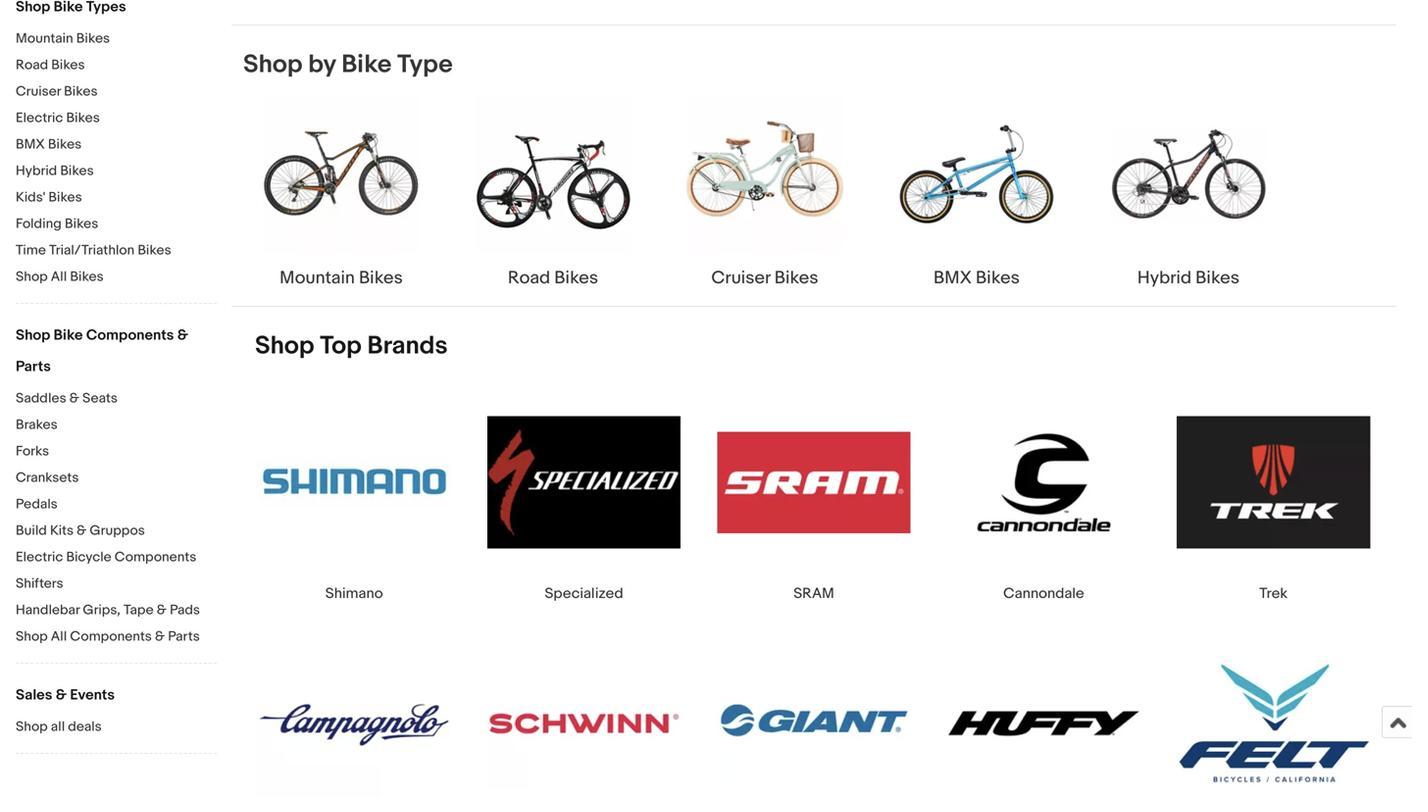 Task type: vqa. For each thing, say whether or not it's contained in the screenshot.
Hybrid to the bottom
yes



Task type: describe. For each thing, give the bounding box(es) containing it.
kits
[[50, 523, 74, 539]]

shop for shop top brands
[[255, 331, 314, 361]]

forks
[[16, 443, 49, 460]]

shop for shop bike components & parts
[[16, 327, 50, 344]]

folding bikes link
[[16, 216, 217, 234]]

electric bikes link
[[16, 110, 217, 128]]

brakes
[[16, 417, 58, 434]]

mountain for mountain bikes
[[280, 267, 355, 289]]

shifters
[[16, 576, 63, 592]]

specialized
[[545, 585, 624, 603]]

hybrid bikes
[[1138, 267, 1240, 289]]

shop bike components & parts
[[16, 327, 188, 376]]

mountain bikes road bikes cruiser bikes electric bikes bmx bikes hybrid bikes kids' bikes folding bikes time trial/triathlon bikes shop all bikes
[[16, 30, 171, 285]]

road inside mountain bikes road bikes cruiser bikes electric bikes bmx bikes hybrid bikes kids' bikes folding bikes time trial/triathlon bikes shop all bikes
[[16, 57, 48, 74]]

road bikes
[[508, 267, 598, 289]]

trial/triathlon
[[49, 242, 135, 259]]

build kits & gruppos link
[[16, 523, 217, 541]]

cranksets
[[16, 470, 79, 486]]

0 vertical spatial bike
[[342, 49, 392, 80]]

bicycle
[[66, 549, 111, 566]]

forks link
[[16, 443, 217, 462]]

specialized link
[[469, 385, 699, 603]]

trek link
[[1159, 385, 1389, 603]]

electric inside mountain bikes road bikes cruiser bikes electric bikes bmx bikes hybrid bikes kids' bikes folding bikes time trial/triathlon bikes shop all bikes
[[16, 110, 63, 127]]

seats
[[82, 390, 118, 407]]

top
[[320, 331, 362, 361]]

brands
[[367, 331, 448, 361]]

time trial/triathlon bikes link
[[16, 242, 217, 261]]

saddles & seats link
[[16, 390, 217, 409]]

parts inside saddles & seats brakes forks cranksets pedals build kits & gruppos electric bicycle components shifters handlebar grips, tape & pads shop all components & parts
[[168, 629, 200, 645]]

by
[[308, 49, 336, 80]]

saddles
[[16, 390, 66, 407]]

sram link
[[699, 385, 929, 603]]

all inside mountain bikes road bikes cruiser bikes electric bikes bmx bikes hybrid bikes kids' bikes folding bikes time trial/triathlon bikes shop all bikes
[[51, 269, 67, 285]]

shop all deals
[[16, 719, 102, 736]]

kids'
[[16, 189, 45, 206]]

shop all bikes link
[[16, 269, 217, 287]]

1 vertical spatial bmx
[[934, 267, 972, 289]]

mountain bikes image
[[263, 96, 420, 253]]

type
[[397, 49, 453, 80]]

& left 'seats'
[[69, 390, 79, 407]]

bike inside shop bike components & parts
[[54, 327, 83, 344]]

parts inside shop bike components & parts
[[16, 358, 51, 376]]

0 horizontal spatial cruiser bikes link
[[16, 83, 217, 102]]

tape
[[124, 602, 154, 619]]

handlebar grips, tape & pads link
[[16, 602, 217, 621]]

shimano link
[[239, 385, 469, 603]]

1 horizontal spatial hybrid bikes link
[[1091, 96, 1287, 290]]

mountain bikes link for right cruiser bikes link
[[243, 96, 439, 290]]

gruppos
[[90, 523, 145, 539]]

cruiser bikes image
[[687, 96, 844, 253]]

build
[[16, 523, 47, 539]]

shop all deals link
[[16, 719, 217, 738]]

& inside shop bike components & parts
[[177, 327, 188, 344]]

components inside shop bike components & parts
[[86, 327, 174, 344]]

sales
[[16, 687, 52, 704]]

all inside saddles & seats brakes forks cranksets pedals build kits & gruppos electric bicycle components shifters handlebar grips, tape & pads shop all components & parts
[[51, 629, 67, 645]]

cranksets link
[[16, 470, 217, 488]]



Task type: locate. For each thing, give the bounding box(es) containing it.
0 horizontal spatial bike
[[54, 327, 83, 344]]

bike right "by"
[[342, 49, 392, 80]]

shop inside mountain bikes road bikes cruiser bikes electric bikes bmx bikes hybrid bikes kids' bikes folding bikes time trial/triathlon bikes shop all bikes
[[16, 269, 48, 285]]

shop inside shop bike components & parts
[[16, 327, 50, 344]]

1 vertical spatial all
[[51, 629, 67, 645]]

1 horizontal spatial cruiser bikes link
[[667, 96, 863, 290]]

bike
[[342, 49, 392, 80], [54, 327, 83, 344]]

road bikes image
[[475, 96, 632, 253]]

hybrid
[[16, 163, 57, 179], [1138, 267, 1192, 289]]

0 vertical spatial components
[[86, 327, 174, 344]]

electric
[[16, 110, 63, 127], [16, 549, 63, 566]]

list
[[231, 385, 1397, 797]]

0 horizontal spatial hybrid
[[16, 163, 57, 179]]

1 horizontal spatial mountain bikes link
[[243, 96, 439, 290]]

1 all from the top
[[51, 269, 67, 285]]

pedals
[[16, 496, 58, 513]]

parts down pads
[[168, 629, 200, 645]]

trek
[[1260, 585, 1288, 603]]

1 horizontal spatial mountain
[[280, 267, 355, 289]]

0 horizontal spatial hybrid bikes link
[[16, 163, 217, 181]]

& right sales at the bottom of the page
[[56, 687, 67, 704]]

shop up saddles
[[16, 327, 50, 344]]

grips,
[[83, 602, 120, 619]]

pedals link
[[16, 496, 217, 515]]

list containing shimano
[[231, 385, 1397, 797]]

handlebar
[[16, 602, 80, 619]]

shifters link
[[16, 576, 217, 594]]

1 horizontal spatial parts
[[168, 629, 200, 645]]

0 vertical spatial parts
[[16, 358, 51, 376]]

1 horizontal spatial bmx
[[934, 267, 972, 289]]

deals
[[68, 719, 102, 736]]

road bikes link for right cruiser bikes link
[[455, 96, 651, 290]]

shop down time
[[16, 269, 48, 285]]

0 horizontal spatial bmx bikes link
[[16, 136, 217, 155]]

1 vertical spatial mountain bikes link
[[243, 96, 439, 290]]

& right 'kits'
[[77, 523, 87, 539]]

shop inside saddles & seats brakes forks cranksets pedals build kits & gruppos electric bicycle components shifters handlebar grips, tape & pads shop all components & parts
[[16, 629, 48, 645]]

shop
[[243, 49, 303, 80], [16, 269, 48, 285], [16, 327, 50, 344], [255, 331, 314, 361], [16, 629, 48, 645], [16, 719, 48, 736]]

folding
[[16, 216, 62, 232]]

0 horizontal spatial cruiser
[[16, 83, 61, 100]]

shop all components & parts link
[[16, 629, 217, 647]]

kids' bikes link
[[16, 189, 217, 208]]

bmx bikes link
[[879, 96, 1075, 290], [16, 136, 217, 155]]

& right the 'tape'
[[157, 602, 167, 619]]

mountain for mountain bikes road bikes cruiser bikes electric bikes bmx bikes hybrid bikes kids' bikes folding bikes time trial/triathlon bikes shop all bikes
[[16, 30, 73, 47]]

1 vertical spatial parts
[[168, 629, 200, 645]]

electric up shifters
[[16, 549, 63, 566]]

0 horizontal spatial mountain bikes link
[[16, 30, 217, 49]]

shop left all
[[16, 719, 48, 736]]

2 all from the top
[[51, 629, 67, 645]]

bmx inside mountain bikes road bikes cruiser bikes electric bikes bmx bikes hybrid bikes kids' bikes folding bikes time trial/triathlon bikes shop all bikes
[[16, 136, 45, 153]]

electric bicycle components link
[[16, 549, 217, 568]]

mountain bikes
[[280, 267, 403, 289]]

0 vertical spatial electric
[[16, 110, 63, 127]]

mountain inside mountain bikes road bikes cruiser bikes electric bikes bmx bikes hybrid bikes kids' bikes folding bikes time trial/triathlon bikes shop all bikes
[[16, 30, 73, 47]]

time
[[16, 242, 46, 259]]

1 horizontal spatial bmx bikes link
[[879, 96, 1075, 290]]

cruiser
[[16, 83, 61, 100], [711, 267, 771, 289]]

shop for shop by bike type
[[243, 49, 303, 80]]

0 horizontal spatial bmx
[[16, 136, 45, 153]]

0 vertical spatial bmx
[[16, 136, 45, 153]]

1 vertical spatial hybrid
[[1138, 267, 1192, 289]]

1 horizontal spatial hybrid
[[1138, 267, 1192, 289]]

1 vertical spatial components
[[115, 549, 196, 566]]

bikes
[[76, 30, 110, 47], [51, 57, 85, 74], [64, 83, 98, 100], [66, 110, 100, 127], [48, 136, 82, 153], [60, 163, 94, 179], [48, 189, 82, 206], [65, 216, 98, 232], [138, 242, 171, 259], [359, 267, 403, 289], [554, 267, 598, 289], [775, 267, 819, 289], [976, 267, 1020, 289], [1196, 267, 1240, 289], [70, 269, 104, 285]]

shimano
[[325, 585, 383, 603]]

1 vertical spatial mountain
[[280, 267, 355, 289]]

1 vertical spatial road bikes link
[[455, 96, 651, 290]]

parts
[[16, 358, 51, 376], [168, 629, 200, 645]]

mountain bikes link
[[16, 30, 217, 49], [243, 96, 439, 290]]

cannondale
[[1003, 585, 1084, 603]]

cruiser bikes
[[711, 267, 819, 289]]

electric up kids'
[[16, 110, 63, 127]]

1 horizontal spatial bike
[[342, 49, 392, 80]]

mountain
[[16, 30, 73, 47], [280, 267, 355, 289]]

0 horizontal spatial mountain
[[16, 30, 73, 47]]

road bikes link for the left cruiser bikes link
[[16, 57, 217, 76]]

shop left "by"
[[243, 49, 303, 80]]

2 electric from the top
[[16, 549, 63, 566]]

components
[[86, 327, 174, 344], [115, 549, 196, 566], [70, 629, 152, 645]]

road inside road bikes link
[[508, 267, 550, 289]]

1 horizontal spatial cruiser
[[711, 267, 771, 289]]

0 vertical spatial road
[[16, 57, 48, 74]]

saddles & seats brakes forks cranksets pedals build kits & gruppos electric bicycle components shifters handlebar grips, tape & pads shop all components & parts
[[16, 390, 200, 645]]

0 vertical spatial hybrid
[[16, 163, 57, 179]]

& down handlebar grips, tape & pads link
[[155, 629, 165, 645]]

electric inside saddles & seats brakes forks cranksets pedals build kits & gruppos electric bicycle components shifters handlebar grips, tape & pads shop all components & parts
[[16, 549, 63, 566]]

& down the 'shop all bikes' link
[[177, 327, 188, 344]]

0 vertical spatial road bikes link
[[16, 57, 217, 76]]

0 horizontal spatial parts
[[16, 358, 51, 376]]

1 electric from the top
[[16, 110, 63, 127]]

pads
[[170, 602, 200, 619]]

0 vertical spatial all
[[51, 269, 67, 285]]

all down trial/triathlon
[[51, 269, 67, 285]]

all
[[51, 719, 65, 736]]

1 horizontal spatial road bikes link
[[455, 96, 651, 290]]

&
[[177, 327, 188, 344], [69, 390, 79, 407], [77, 523, 87, 539], [157, 602, 167, 619], [155, 629, 165, 645], [56, 687, 67, 704]]

1 vertical spatial road
[[508, 267, 550, 289]]

shop by bike type
[[243, 49, 453, 80]]

components down the 'shop all bikes' link
[[86, 327, 174, 344]]

mountain bikes link for the left cruiser bikes link
[[16, 30, 217, 49]]

events
[[70, 687, 115, 704]]

cannondale link
[[929, 385, 1159, 603]]

0 vertical spatial mountain
[[16, 30, 73, 47]]

shop for shop all deals
[[16, 719, 48, 736]]

all
[[51, 269, 67, 285], [51, 629, 67, 645]]

1 vertical spatial bike
[[54, 327, 83, 344]]

shop left top
[[255, 331, 314, 361]]

bmx
[[16, 136, 45, 153], [934, 267, 972, 289]]

components down gruppos
[[115, 549, 196, 566]]

2 vertical spatial components
[[70, 629, 152, 645]]

sram
[[794, 585, 834, 603]]

shop down handlebar
[[16, 629, 48, 645]]

0 horizontal spatial road bikes link
[[16, 57, 217, 76]]

bike up saddles
[[54, 327, 83, 344]]

road bikes link
[[16, 57, 217, 76], [455, 96, 651, 290]]

hybrid bikes link
[[1091, 96, 1287, 290], [16, 163, 217, 181]]

1 vertical spatial electric
[[16, 549, 63, 566]]

0 vertical spatial mountain bikes link
[[16, 30, 217, 49]]

hybrid inside mountain bikes road bikes cruiser bikes electric bikes bmx bikes hybrid bikes kids' bikes folding bikes time trial/triathlon bikes shop all bikes
[[16, 163, 57, 179]]

1 horizontal spatial road
[[508, 267, 550, 289]]

brakes link
[[16, 417, 217, 435]]

0 vertical spatial cruiser
[[16, 83, 61, 100]]

shop top brands
[[255, 331, 448, 361]]

parts up saddles
[[16, 358, 51, 376]]

1 vertical spatial cruiser
[[711, 267, 771, 289]]

all down handlebar
[[51, 629, 67, 645]]

cruiser bikes link
[[16, 83, 217, 102], [667, 96, 863, 290]]

sales & events
[[16, 687, 115, 704]]

0 horizontal spatial road
[[16, 57, 48, 74]]

road
[[16, 57, 48, 74], [508, 267, 550, 289]]

bmx bikes
[[934, 267, 1020, 289]]

components down handlebar grips, tape & pads link
[[70, 629, 152, 645]]

hybrid bikes image
[[1110, 127, 1267, 222]]

cruiser inside mountain bikes road bikes cruiser bikes electric bikes bmx bikes hybrid bikes kids' bikes folding bikes time trial/triathlon bikes shop all bikes
[[16, 83, 61, 100]]

bmx bikes image
[[898, 123, 1055, 226]]



